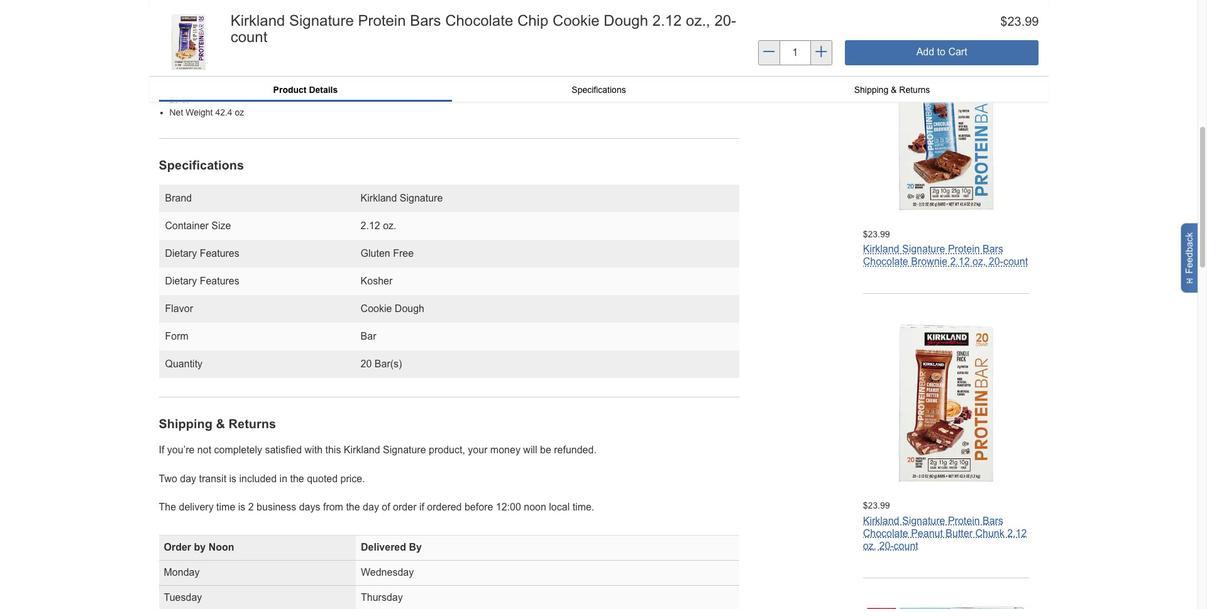 Task type: describe. For each thing, give the bounding box(es) containing it.
transit
[[199, 474, 226, 484]]

satisfied
[[265, 445, 302, 456]]

price.
[[340, 474, 365, 484]]

wednesday
[[361, 568, 414, 578]]

chocolate inside $23.99 kirkland signature protein bars chocolate brownie  2.12 oz, 20-count
[[863, 257, 908, 267]]

delivery
[[179, 502, 214, 513]]

local
[[549, 502, 570, 513]]

cookie inside protein bar chocolate chip cookie dough ​individually wrapped 2.12 oz bar 20 ct ​net weight 42.4 oz
[[232, 57, 259, 67]]

be
[[540, 445, 551, 456]]

1 horizontal spatial day
[[363, 502, 379, 513]]

kirkland signature protein bars chocolate brownie  2.12 oz, 20-count image
[[863, 48, 1029, 215]]

free
[[393, 248, 414, 259]]

container
[[165, 221, 209, 231]]

is for 2
[[238, 502, 245, 513]]

before
[[465, 502, 493, 513]]

size
[[211, 221, 231, 231]]

count inside $23.99 kirkland signature protein bars chocolate peanut butter chunk 2.12 oz, 20-count
[[894, 541, 918, 552]]

feedback link
[[1181, 223, 1203, 294]]

1 vertical spatial returns
[[229, 417, 276, 431]]

kirkland signature protein bars chocolate chip cookie dough 2.12 oz., 20-count image
[[159, 13, 218, 72]]

kirkland signature protein bars chocolate peanut butter chunk 2.12 oz, 20-count link
[[863, 516, 1027, 552]]

brownie
[[911, 257, 947, 267]]

specifications inside specifications link
[[572, 85, 626, 95]]

oz, inside $23.99 kirkland signature protein bars chocolate peanut butter chunk 2.12 oz, 20-count
[[863, 541, 876, 552]]

features for gluten free
[[200, 248, 239, 259]]

kirkland inside $23.99 kirkland signature protein bars chocolate peanut butter chunk 2.12 oz, 20-count
[[863, 516, 899, 527]]

12:00
[[496, 502, 521, 513]]

flavor
[[165, 304, 193, 314]]

$
[[1000, 14, 1007, 28]]

1 horizontal spatial cookie
[[361, 304, 392, 314]]

bars for kirkland signature protein bars chocolate brownie  2.12 oz, 20-count
[[983, 244, 1003, 255]]

the
[[159, 502, 176, 513]]

0 vertical spatial product
[[159, 18, 206, 31]]

if
[[419, 502, 424, 513]]

delivered by
[[361, 543, 422, 553]]

is for included
[[229, 474, 236, 484]]

kirkland signature protein bars chocolate chip cookie dough 2.12 oz., 20- count
[[231, 12, 736, 46]]

by
[[194, 543, 206, 553]]

kirkland signature protein bars chocolate brownie  2.12 oz, 20-count link
[[863, 244, 1028, 267]]

product details inside "link"
[[273, 85, 338, 95]]

details inside "link"
[[309, 85, 338, 95]]

your
[[468, 445, 488, 456]]

ordered
[[427, 502, 462, 513]]

0 horizontal spatial oz
[[189, 82, 198, 92]]

chocolate inside kirkland signature protein bars chocolate chip cookie dough 2.12 oz., 20- count
[[445, 12, 513, 29]]

kirkland inside $23.99 kirkland signature protein bars chocolate brownie  2.12 oz, 20-count
[[863, 244, 899, 255]]

chip inside protein bar chocolate chip cookie dough ​individually wrapped 2.12 oz bar 20 ct ​net weight 42.4 oz
[[212, 57, 230, 67]]

monday
[[164, 568, 200, 578]]

2.12 inside $23.99 kirkland signature protein bars chocolate brownie  2.12 oz, 20-count
[[950, 257, 970, 267]]

20- inside $23.99 kirkland signature protein bars chocolate brownie  2.12 oz, 20-count
[[989, 257, 1003, 267]]

signature inside kirkland signature protein bars chocolate chip cookie dough 2.12 oz., 20- count
[[289, 12, 354, 29]]

time.
[[573, 502, 594, 513]]

by
[[409, 543, 422, 553]]

bar(s)
[[375, 359, 402, 370]]

features for kosher
[[200, 276, 239, 287]]

0 vertical spatial shipping
[[854, 85, 888, 95]]

thursday
[[361, 593, 403, 603]]

with
[[305, 445, 323, 456]]

chocolate inside protein bar chocolate chip cookie dough ​individually wrapped 2.12 oz bar 20 ct ​net weight 42.4 oz
[[169, 57, 209, 67]]

members also bought
[[863, 35, 960, 46]]

20 bar(s)
[[361, 359, 402, 370]]

money
[[490, 445, 520, 456]]

two day transit is included in the quoted price.
[[159, 474, 365, 484]]

refunded.
[[554, 445, 597, 456]]

business
[[257, 502, 296, 513]]

2.12 inside kirkland signature protein bars chocolate chip cookie dough 2.12 oz., 20- count
[[652, 12, 682, 29]]

form
[[165, 331, 189, 342]]

completely
[[214, 445, 262, 456]]

protein bar chocolate chip cookie dough ​individually wrapped 2.12 oz bar 20 ct ​net weight 42.4 oz
[[169, 45, 288, 118]]

protein inside protein bar chocolate chip cookie dough ​individually wrapped 2.12 oz bar 20 ct ​net weight 42.4 oz
[[169, 45, 197, 55]]

42.4
[[215, 107, 232, 118]]

cookie inside kirkland signature protein bars chocolate chip cookie dough 2.12 oz., 20- count
[[553, 12, 600, 29]]

1 horizontal spatial returns
[[899, 85, 930, 95]]

2.12 inside protein bar chocolate chip cookie dough ​individually wrapped 2.12 oz bar 20 ct ​net weight 42.4 oz
[[169, 82, 187, 92]]

not
[[197, 445, 211, 456]]

$23.99 kirkland signature protein bars chocolate brownie  2.12 oz, 20-count
[[863, 229, 1028, 267]]

time
[[216, 502, 235, 513]]

kirkland signature
[[361, 193, 443, 204]]

bars inside kirkland signature protein bars chocolate chip cookie dough 2.12 oz., 20- count
[[410, 12, 441, 29]]

specifications link
[[452, 83, 745, 97]]

if you're not completely satisfied with this kirkland signature product, your money will be refunded.
[[159, 445, 597, 456]]

1 horizontal spatial 20
[[361, 359, 372, 370]]

members
[[863, 35, 905, 46]]

will
[[523, 445, 537, 456]]

chocolate inside $23.99 kirkland signature protein bars chocolate peanut butter chunk 2.12 oz, 20-count
[[863, 529, 908, 539]]

gluten
[[361, 248, 390, 259]]

brand
[[165, 193, 192, 204]]

count inside kirkland signature protein bars chocolate chip cookie dough 2.12 oz., 20- count
[[231, 29, 267, 46]]

of
[[382, 502, 390, 513]]



Task type: vqa. For each thing, say whether or not it's contained in the screenshot.


Task type: locate. For each thing, give the bounding box(es) containing it.
0 horizontal spatial specifications
[[159, 158, 244, 172]]

2 vertical spatial 20-
[[879, 541, 894, 552]]

& inside "shipping & returns" link
[[891, 85, 897, 95]]

protein inside $23.99 kirkland signature protein bars chocolate brownie  2.12 oz, 20-count
[[948, 244, 980, 255]]

0 vertical spatial oz
[[189, 82, 198, 92]]

1 vertical spatial dietary
[[165, 276, 197, 287]]

0 horizontal spatial cookie
[[232, 57, 259, 67]]

0 vertical spatial 20-
[[714, 12, 736, 29]]

shipping & returns down members
[[854, 85, 930, 95]]

1 horizontal spatial oz
[[235, 107, 244, 118]]

0 vertical spatial product details
[[159, 18, 251, 31]]

1 horizontal spatial oz,
[[973, 257, 986, 267]]

chip inside kirkland signature protein bars chocolate chip cookie dough 2.12 oz., 20- count
[[517, 12, 548, 29]]

from
[[323, 502, 343, 513]]

gluten free
[[361, 248, 414, 259]]

the
[[290, 474, 304, 484], [346, 502, 360, 513]]

shipping & returns
[[854, 85, 930, 95], [159, 417, 276, 431]]

0 vertical spatial the
[[290, 474, 304, 484]]

product,
[[429, 445, 465, 456]]

dietary for gluten free
[[165, 248, 197, 259]]

dietary features for kosher
[[165, 276, 239, 287]]

signature inside $23.99 kirkland signature protein bars chocolate brownie  2.12 oz, 20-count
[[902, 244, 945, 255]]

oz down the ​individually
[[189, 82, 198, 92]]

1 vertical spatial 20
[[361, 359, 372, 370]]

1 vertical spatial features
[[200, 276, 239, 287]]

product details
[[159, 18, 251, 31], [273, 85, 338, 95]]

1 vertical spatial &
[[216, 417, 225, 431]]

2 vertical spatial bars
[[983, 516, 1003, 527]]

0 vertical spatial &
[[891, 85, 897, 95]]

1 vertical spatial the
[[346, 502, 360, 513]]

None telephone field
[[780, 40, 810, 65]]

protein
[[358, 12, 406, 29], [169, 45, 197, 55], [948, 244, 980, 255], [948, 516, 980, 527]]

day left of
[[363, 502, 379, 513]]

quoted
[[307, 474, 338, 484]]

feedback
[[1184, 233, 1195, 274]]

container size
[[165, 221, 231, 231]]

chunk
[[975, 529, 1004, 539]]

2 dietary from the top
[[165, 276, 197, 287]]

product
[[159, 18, 206, 31], [273, 85, 306, 95]]

specifications
[[572, 85, 626, 95], [159, 158, 244, 172]]

in
[[280, 474, 287, 484]]

protein inside $23.99 kirkland signature protein bars chocolate peanut butter chunk 2.12 oz, 20-count
[[948, 516, 980, 527]]

0 vertical spatial features
[[200, 248, 239, 259]]

quantity
[[165, 359, 203, 370]]

returns
[[899, 85, 930, 95], [229, 417, 276, 431]]

23.99
[[1007, 14, 1039, 28]]

0 vertical spatial count
[[231, 29, 267, 46]]

the delivery time is 2 business days from the day of order if ordered before 12:00 noon local time.
[[159, 502, 594, 513]]

0 horizontal spatial bar
[[200, 45, 213, 55]]

20- inside kirkland signature protein bars chocolate chip cookie dough 2.12 oz., 20- count
[[714, 12, 736, 29]]

bar
[[201, 82, 213, 92]]

features
[[200, 248, 239, 259], [200, 276, 239, 287]]

order
[[393, 502, 416, 513]]

0 horizontal spatial shipping & returns
[[159, 417, 276, 431]]

day right the two
[[180, 474, 196, 484]]

1 vertical spatial count
[[1003, 257, 1028, 267]]

bar up the ​individually
[[200, 45, 213, 55]]

butter
[[946, 529, 973, 539]]

0 horizontal spatial shipping
[[159, 417, 213, 431]]

dietary for kosher
[[165, 276, 197, 287]]

1 vertical spatial product
[[273, 85, 306, 95]]

bars for kirkland signature protein bars chocolate peanut butter chunk 2.12 oz, 20-count
[[983, 516, 1003, 527]]

1 vertical spatial dough
[[262, 57, 288, 67]]

2.12 left oz.
[[361, 221, 380, 231]]

chocolate
[[445, 12, 513, 29], [169, 57, 209, 67], [863, 257, 908, 267], [863, 529, 908, 539]]

0 vertical spatial dough
[[604, 12, 648, 29]]

returns down also
[[899, 85, 930, 95]]

bars inside $23.99 kirkland signature protein bars chocolate brownie  2.12 oz, 20-count
[[983, 244, 1003, 255]]

if
[[159, 445, 164, 456]]

20
[[169, 95, 179, 105], [361, 359, 372, 370]]

is left 2
[[238, 502, 245, 513]]

2.12 inside $23.99 kirkland signature protein bars chocolate peanut butter chunk 2.12 oz, 20-count
[[1007, 529, 1027, 539]]

product details link
[[159, 83, 452, 100]]

2 horizontal spatial dough
[[604, 12, 648, 29]]

2 $23.99 from the top
[[863, 501, 890, 511]]

0 vertical spatial 20
[[169, 95, 179, 105]]

0 horizontal spatial count
[[231, 29, 267, 46]]

wrapped
[[215, 70, 249, 80]]

1 vertical spatial oz
[[235, 107, 244, 118]]

2.12 right brownie
[[950, 257, 970, 267]]

0 horizontal spatial 20-
[[714, 12, 736, 29]]

ct
[[182, 95, 189, 105]]

0 vertical spatial shipping & returns
[[854, 85, 930, 95]]

2.12 left the 'oz.,'
[[652, 12, 682, 29]]

1 features from the top
[[200, 248, 239, 259]]

1 dietary from the top
[[165, 248, 197, 259]]

0 vertical spatial details
[[210, 18, 251, 31]]

noon
[[208, 543, 234, 553]]

chip
[[517, 12, 548, 29], [212, 57, 230, 67]]

1 vertical spatial day
[[363, 502, 379, 513]]

0 horizontal spatial the
[[290, 474, 304, 484]]

product inside product details "link"
[[273, 85, 306, 95]]

dietary features up the flavor
[[165, 276, 239, 287]]

oz right 42.4
[[235, 107, 244, 118]]

returns up completely in the bottom left of the page
[[229, 417, 276, 431]]

1 vertical spatial 20-
[[989, 257, 1003, 267]]

20-
[[714, 12, 736, 29], [989, 257, 1003, 267], [879, 541, 894, 552]]

order by noon
[[164, 543, 234, 553]]

2.12 oz.
[[361, 221, 396, 231]]

1 vertical spatial oz,
[[863, 541, 876, 552]]

2 horizontal spatial cookie
[[553, 12, 600, 29]]

kirkland inside kirkland signature protein bars chocolate chip cookie dough 2.12 oz., 20- count
[[231, 12, 285, 29]]

kirkland signature protein bars chocolate peanut butter chunk 2.12 oz, 20-count image
[[863, 320, 1029, 487]]

oz.,
[[686, 12, 710, 29]]

0 vertical spatial specifications
[[572, 85, 626, 95]]

20 left ct at the left of page
[[169, 95, 179, 105]]

0 horizontal spatial returns
[[229, 417, 276, 431]]

is right transit
[[229, 474, 236, 484]]

1 dietary features from the top
[[165, 248, 239, 259]]

count inside $23.99 kirkland signature protein bars chocolate brownie  2.12 oz, 20-count
[[1003, 257, 1028, 267]]

g2g 3-pack almond chocolate chip protein bars, 24-count image
[[863, 605, 1029, 610]]

1 $23.99 from the top
[[863, 229, 890, 239]]

1 horizontal spatial &
[[891, 85, 897, 95]]

1 horizontal spatial specifications
[[572, 85, 626, 95]]

& up completely in the bottom left of the page
[[216, 417, 225, 431]]

​net
[[169, 107, 183, 118]]

0 vertical spatial day
[[180, 474, 196, 484]]

also
[[908, 35, 926, 46]]

1 vertical spatial shipping
[[159, 417, 213, 431]]

0 vertical spatial $23.99
[[863, 229, 890, 239]]

signature
[[289, 12, 354, 29], [400, 193, 443, 204], [902, 244, 945, 255], [383, 445, 426, 456], [902, 516, 945, 527]]

dietary features down container size
[[165, 248, 239, 259]]

1 horizontal spatial bar
[[361, 331, 376, 342]]

20 left bar(s)
[[361, 359, 372, 370]]

0 vertical spatial cookie
[[553, 12, 600, 29]]

​individually
[[169, 70, 213, 80]]

1 vertical spatial is
[[238, 502, 245, 513]]

1 vertical spatial dietary features
[[165, 276, 239, 287]]

$23.99 inside $23.99 kirkland signature protein bars chocolate brownie  2.12 oz, 20-count
[[863, 229, 890, 239]]

1 horizontal spatial count
[[894, 541, 918, 552]]

2
[[248, 502, 254, 513]]

oz, inside $23.99 kirkland signature protein bars chocolate brownie  2.12 oz, 20-count
[[973, 257, 986, 267]]

bought
[[929, 35, 960, 46]]

$23.99 for kirkland signature protein bars chocolate brownie  2.12 oz, 20-count
[[863, 229, 890, 239]]

2 vertical spatial count
[[894, 541, 918, 552]]

you're
[[167, 445, 195, 456]]

0 horizontal spatial &
[[216, 417, 225, 431]]

$23.99
[[863, 229, 890, 239], [863, 501, 890, 511]]

order
[[164, 543, 191, 553]]

1 horizontal spatial the
[[346, 502, 360, 513]]

dietary up the flavor
[[165, 276, 197, 287]]

shipping up you're
[[159, 417, 213, 431]]

0 horizontal spatial chip
[[212, 57, 230, 67]]

details
[[210, 18, 251, 31], [309, 85, 338, 95]]

count
[[231, 29, 267, 46], [1003, 257, 1028, 267], [894, 541, 918, 552]]

1 vertical spatial $23.99
[[863, 501, 890, 511]]

bars inside $23.99 kirkland signature protein bars chocolate peanut butter chunk 2.12 oz, 20-count
[[983, 516, 1003, 527]]

20- inside $23.99 kirkland signature protein bars chocolate peanut butter chunk 2.12 oz, 20-count
[[879, 541, 894, 552]]

1 horizontal spatial shipping
[[854, 85, 888, 95]]

0 horizontal spatial oz,
[[863, 541, 876, 552]]

1 vertical spatial cookie
[[232, 57, 259, 67]]

& down members
[[891, 85, 897, 95]]

dough inside kirkland signature protein bars chocolate chip cookie dough 2.12 oz., 20- count
[[604, 12, 648, 29]]

1 horizontal spatial shipping & returns
[[854, 85, 930, 95]]

1 vertical spatial chip
[[212, 57, 230, 67]]

0 horizontal spatial details
[[210, 18, 251, 31]]

1 horizontal spatial product
[[273, 85, 306, 95]]

0 vertical spatial dietary features
[[165, 248, 239, 259]]

1 horizontal spatial is
[[238, 502, 245, 513]]

0 horizontal spatial dough
[[262, 57, 288, 67]]

1 vertical spatial product details
[[273, 85, 338, 95]]

this
[[325, 445, 341, 456]]

oz
[[189, 82, 198, 92], [235, 107, 244, 118]]

0 vertical spatial oz,
[[973, 257, 986, 267]]

dietary down 'container'
[[165, 248, 197, 259]]

None button
[[845, 40, 1039, 65]]

the right from on the left bottom of the page
[[346, 502, 360, 513]]

weight
[[186, 107, 213, 118]]

2 vertical spatial cookie
[[361, 304, 392, 314]]

shipping down members
[[854, 85, 888, 95]]

20 inside protein bar chocolate chip cookie dough ​individually wrapped 2.12 oz bar 20 ct ​net weight 42.4 oz
[[169, 95, 179, 105]]

1 vertical spatial specifications
[[159, 158, 244, 172]]

1 horizontal spatial chip
[[517, 12, 548, 29]]

tuesday
[[164, 593, 202, 603]]

peanut
[[911, 529, 943, 539]]

noon
[[524, 502, 546, 513]]

2.12
[[652, 12, 682, 29], [169, 82, 187, 92], [361, 221, 380, 231], [950, 257, 970, 267], [1007, 529, 1027, 539]]

the right in
[[290, 474, 304, 484]]

shipping & returns link
[[745, 83, 1039, 97]]

0 horizontal spatial product
[[159, 18, 206, 31]]

0 vertical spatial dietary
[[165, 248, 197, 259]]

2 horizontal spatial count
[[1003, 257, 1028, 267]]

1 horizontal spatial 20-
[[879, 541, 894, 552]]

bar up 20 bar(s)
[[361, 331, 376, 342]]

2 features from the top
[[200, 276, 239, 287]]

signature inside $23.99 kirkland signature protein bars chocolate peanut butter chunk 2.12 oz, 20-count
[[902, 516, 945, 527]]

$23.99 inside $23.99 kirkland signature protein bars chocolate peanut butter chunk 2.12 oz, 20-count
[[863, 501, 890, 511]]

bar inside protein bar chocolate chip cookie dough ​individually wrapped 2.12 oz bar 20 ct ​net weight 42.4 oz
[[200, 45, 213, 55]]

2 dietary features from the top
[[165, 276, 239, 287]]

0 horizontal spatial product details
[[159, 18, 251, 31]]

protein inside kirkland signature protein bars chocolate chip cookie dough 2.12 oz., 20- count
[[358, 12, 406, 29]]

0 vertical spatial bars
[[410, 12, 441, 29]]

dietary features for gluten free
[[165, 248, 239, 259]]

2.12 up ct at the left of page
[[169, 82, 187, 92]]

cookie dough
[[361, 304, 424, 314]]

1 vertical spatial bars
[[983, 244, 1003, 255]]

$23.99 for kirkland signature protein bars chocolate peanut butter chunk 2.12 oz, 20-count
[[863, 501, 890, 511]]

shipping & returns up not
[[159, 417, 276, 431]]

0 horizontal spatial is
[[229, 474, 236, 484]]

two
[[159, 474, 177, 484]]

kosher
[[361, 276, 392, 287]]

days
[[299, 502, 320, 513]]

delivered
[[361, 543, 406, 553]]

2.12 right chunk
[[1007, 529, 1027, 539]]

dough
[[604, 12, 648, 29], [262, 57, 288, 67], [395, 304, 424, 314]]

0 vertical spatial chip
[[517, 12, 548, 29]]

2 vertical spatial dough
[[395, 304, 424, 314]]

1 vertical spatial bar
[[361, 331, 376, 342]]

shipping & returns inside "shipping & returns" link
[[854, 85, 930, 95]]

0 vertical spatial returns
[[899, 85, 930, 95]]

$23.99 kirkland signature protein bars chocolate peanut butter chunk 2.12 oz, 20-count
[[863, 501, 1027, 552]]

1 vertical spatial shipping & returns
[[159, 417, 276, 431]]

0 vertical spatial bar
[[200, 45, 213, 55]]

included
[[239, 474, 277, 484]]

0 vertical spatial is
[[229, 474, 236, 484]]

1 horizontal spatial details
[[309, 85, 338, 95]]

1 horizontal spatial product details
[[273, 85, 338, 95]]

0 horizontal spatial 20
[[169, 95, 179, 105]]

1 horizontal spatial dough
[[395, 304, 424, 314]]

1 vertical spatial details
[[309, 85, 338, 95]]

2 horizontal spatial 20-
[[989, 257, 1003, 267]]

oz,
[[973, 257, 986, 267], [863, 541, 876, 552]]

oz.
[[383, 221, 396, 231]]

0 horizontal spatial day
[[180, 474, 196, 484]]

dough inside protein bar chocolate chip cookie dough ​individually wrapped 2.12 oz bar 20 ct ​net weight 42.4 oz
[[262, 57, 288, 67]]



